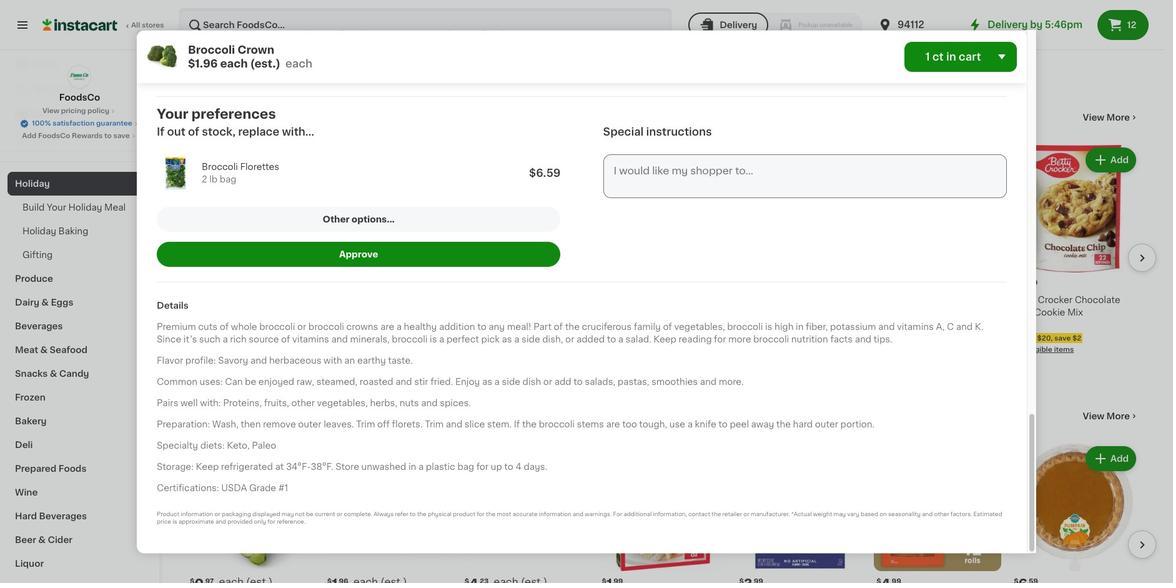Task type: vqa. For each thing, say whether or not it's contained in the screenshot.
right the is
yes



Task type: describe. For each thing, give the bounding box(es) containing it.
in inside "field"
[[947, 51, 957, 61]]

many down salad.
[[612, 345, 632, 352]]

of right cuts
[[220, 323, 229, 332]]

5:46pm
[[1046, 20, 1083, 29]]

items inside 'button'
[[643, 374, 662, 381]]

for left up
[[477, 463, 489, 472]]

a down meal!
[[515, 335, 520, 344]]

refer
[[395, 512, 409, 517]]

lb for 1.06
[[482, 30, 489, 37]]

1 for 1 ct
[[394, 454, 398, 463]]

meal!
[[507, 323, 532, 332]]

add button for 3
[[675, 149, 724, 171]]

then
[[241, 421, 261, 429]]

18 oz
[[325, 320, 343, 327]]

many in stock down cuts
[[200, 332, 249, 339]]

99 for 18 oz
[[343, 279, 352, 286]]

a down addition
[[440, 335, 445, 344]]

with...
[[282, 127, 314, 137]]

oz inside betty crocker chocolate chip cookie mix​ 17.5 oz
[[1027, 320, 1035, 327]]

hard beverages
[[15, 512, 87, 521]]

2 3 from the left
[[1019, 279, 1028, 292]]

$1.96
[[188, 58, 218, 68]]

each for 2.36
[[348, 30, 365, 37]]

or left 18
[[298, 323, 306, 332]]

part
[[534, 323, 552, 332]]

2 outer from the left
[[816, 421, 839, 429]]

betty crocker chocolate chip cookie mix​ 17.5 oz
[[1012, 296, 1121, 327]]

pillsbury butter flake canned crescent rolls refrigerated pastry dough 8 oz
[[600, 296, 717, 339]]

1 trim from the left
[[356, 421, 375, 429]]

for
[[614, 512, 623, 517]]

94112 button
[[878, 8, 953, 43]]

retailer
[[723, 512, 743, 517]]

stock down crowns
[[367, 332, 387, 339]]

1 3 from the left
[[607, 279, 616, 292]]

in down any
[[496, 332, 503, 339]]

and right c
[[957, 323, 973, 332]]

many down any
[[475, 332, 495, 339]]

to down cruciferous
[[607, 335, 616, 344]]

broccoli up 'source' in the bottom of the page
[[260, 323, 295, 332]]

stock down salad.
[[642, 345, 662, 352]]

stock right tips.
[[917, 332, 936, 339]]

bag inside broccoli florettes 2 lb bag
[[220, 175, 237, 184]]

add button for 4
[[950, 149, 998, 171]]

0 vertical spatial vitamins
[[898, 323, 934, 332]]

add foodsco rewards to save
[[22, 133, 130, 139]]

or left add
[[544, 378, 553, 387]]

1 vertical spatial build
[[188, 409, 223, 422]]

pillsbury for canned
[[600, 296, 638, 304]]

2 trim from the left
[[425, 421, 444, 429]]

4 for ritz original flavor crackers, 1 box
[[195, 279, 204, 292]]

spend $20, save $5 see eligible items for ritz original flavor crackers, 1 box
[[188, 350, 258, 368]]

a right enjoy
[[495, 378, 500, 387]]

0 vertical spatial build
[[23, 203, 45, 212]]

stock down meal!
[[504, 332, 524, 339]]

many in stock down crowns
[[337, 332, 387, 339]]

1 horizontal spatial build your holiday meal
[[188, 409, 351, 422]]

flavor inside ritz original flavor crackers, 1 box 14 oz
[[243, 296, 269, 304]]

ct for 1 ct
[[400, 454, 409, 463]]

portion.
[[841, 421, 875, 429]]

2 information from the left
[[539, 512, 572, 517]]

increment quantity of broccoli crown image
[[430, 451, 445, 466]]

in left rich
[[222, 332, 228, 339]]

frozen link
[[8, 386, 152, 409]]

items for ritz original flavor crackers, 1 box
[[230, 361, 250, 368]]

oz inside button
[[747, 33, 755, 39]]

the left hard
[[777, 421, 791, 429]]

0 horizontal spatial side
[[502, 378, 521, 387]]

lists link
[[8, 127, 152, 152]]

view more for on sale now
[[1084, 113, 1131, 122]]

holiday up gifting
[[23, 227, 56, 236]]

eligible for betty crocker chocolate chip cookie mix​
[[1027, 346, 1053, 353]]

broccoli up "16"
[[728, 323, 763, 332]]

4 left days.
[[516, 463, 522, 472]]

refrigerated inside the pillsbury original crescent rolls refrigerated canned pastry dough 16 oz
[[761, 308, 816, 317]]

frozen
[[15, 393, 45, 402]]

eligible for 18 oz
[[340, 361, 366, 368]]

many in stock down any
[[475, 332, 524, 339]]

product group containing 6
[[737, 145, 865, 367]]

many in stock inside button
[[169, 33, 219, 39]]

premium
[[157, 323, 196, 332]]

and left slice
[[446, 421, 463, 429]]

100%
[[32, 120, 51, 127]]

a up lbs
[[419, 463, 424, 472]]

pillsbury for rolls
[[737, 296, 775, 304]]

1 may from the left
[[282, 512, 294, 517]]

and down 18 oz
[[332, 335, 348, 344]]

the left most
[[486, 512, 496, 517]]

0 horizontal spatial your
[[47, 203, 66, 212]]

for right product
[[477, 512, 485, 517]]

nutrition
[[792, 335, 829, 344]]

estimated
[[974, 512, 1003, 517]]

in down salad.
[[634, 345, 640, 352]]

dish
[[523, 378, 541, 387]]

$0.97 each (estimated) element
[[188, 576, 315, 583]]

14
[[188, 320, 195, 327]]

such
[[199, 335, 221, 344]]

fruits,
[[264, 399, 289, 408]]

about for about 2.36 lb each
[[300, 30, 321, 37]]

oz right 18
[[334, 320, 343, 327]]

raw,
[[297, 378, 314, 387]]

& for meat
[[40, 346, 48, 354]]

perfect
[[447, 335, 479, 344]]

for down 'displayed'
[[268, 519, 276, 525]]

0 vertical spatial foodsco
[[59, 93, 100, 102]]

produce link
[[8, 267, 152, 291]]

99 for ritz original flavor crackers, 1 box
[[205, 279, 215, 286]]

of up flavor profile: savory and herbaceous with an earthy taste.
[[281, 335, 290, 344]]

1 horizontal spatial build your holiday meal link
[[188, 409, 351, 424]]

2.36
[[323, 30, 338, 37]]

instacart logo image
[[43, 18, 118, 33]]

broccoli left stems
[[539, 421, 575, 429]]

add foodsco rewards to save link
[[22, 131, 137, 141]]

pricing
[[61, 108, 86, 114]]

#1
[[279, 484, 288, 493]]

other inside product information or packaging displayed may not be current or complete. always refer to the physical product for the most accurate information and warnings. for additional information, contact the retailer or manufacturer. *actual weight may vary based on seasonality and other factors. estimated price is approximate and provided only for reference.
[[935, 512, 950, 517]]

I would like my shopper to... text field
[[604, 154, 1008, 198]]

many in stock down salad.
[[612, 345, 662, 352]]

storage:
[[157, 463, 194, 472]]

or right dish,
[[566, 335, 575, 344]]

0 horizontal spatial flavor
[[157, 357, 183, 366]]

1 ct
[[394, 454, 409, 463]]

2 inside broccoli florettes 2 lb bag
[[202, 175, 207, 184]]

pastry inside the pillsbury original crescent rolls refrigerated canned pastry dough 16 oz
[[737, 321, 765, 329]]

and down "potassium"
[[856, 335, 872, 344]]

0 vertical spatial 8
[[462, 320, 467, 327]]

$20, for ritz original flavor crackers, 1 box
[[213, 350, 229, 357]]

enjoy
[[456, 378, 480, 387]]

additional
[[624, 512, 652, 517]]

of up dish,
[[554, 323, 563, 332]]

tough,
[[640, 421, 668, 429]]

stock down whole on the left bottom of page
[[230, 332, 249, 339]]

$ for 18 oz
[[327, 279, 332, 286]]

beverages link
[[8, 314, 152, 338]]

to right up
[[505, 463, 514, 472]]

nuts
[[400, 399, 419, 408]]

and right nuts
[[421, 399, 438, 408]]

2 may from the left
[[834, 512, 847, 517]]

1 information from the left
[[181, 512, 213, 517]]

4 for 14.4 oz
[[882, 279, 891, 292]]

liquor link
[[8, 552, 152, 576]]

hard
[[15, 512, 37, 521]]

eggs
[[51, 298, 73, 307]]

$ for ritz original flavor crackers, 1 box
[[190, 279, 195, 286]]

reading
[[679, 335, 712, 344]]

32
[[874, 33, 883, 39]]

38°f.
[[311, 463, 334, 472]]

broccoli down high at the right bottom
[[754, 335, 790, 344]]

certifications: usda grade #1
[[157, 484, 288, 493]]

again
[[63, 85, 88, 94]]

original for crescent
[[777, 296, 811, 304]]

holiday down 'fruits,'
[[261, 409, 315, 422]]

$ for 14.4 oz
[[877, 279, 882, 286]]

be inside product information or packaging displayed may not be current or complete. always refer to the physical product for the most accurate information and warnings. for additional information, contact the retailer or manufacturer. *actual weight may vary based on seasonality and other factors. estimated price is approximate and provided only for reference.
[[306, 512, 314, 517]]

view pricing policy link
[[42, 106, 117, 116]]

high
[[775, 323, 794, 332]]

liquor
[[15, 559, 44, 568]]

each for 1.06
[[490, 30, 507, 37]]

holiday baking link
[[8, 219, 152, 243]]

your preferences
[[157, 108, 276, 121]]

manufacturer.
[[751, 512, 791, 517]]

usda
[[221, 484, 247, 493]]

$5 for ritz original flavor crackers, 1 box
[[249, 350, 258, 357]]

many down 14.4 oz
[[887, 332, 907, 339]]

canned inside the pillsbury original crescent rolls refrigerated canned pastry dough 16 oz
[[818, 308, 853, 317]]

on sale now
[[188, 111, 275, 124]]

approve button
[[157, 242, 561, 267]]

packaging
[[222, 512, 251, 517]]

spend for 18 oz
[[326, 350, 349, 357]]

eligible inside 'button'
[[615, 374, 641, 381]]

reference.
[[277, 519, 306, 525]]

and down 'source' in the bottom of the page
[[251, 357, 267, 366]]

and left stir on the left bottom
[[396, 378, 412, 387]]

10.8 oz button
[[731, 0, 864, 56]]

lbs
[[416, 474, 427, 481]]

0 horizontal spatial other
[[292, 399, 315, 408]]

and right seasonality
[[923, 512, 933, 517]]

betty
[[1012, 296, 1036, 304]]

to left peel
[[719, 421, 728, 429]]

away
[[752, 421, 775, 429]]

oz right 14.4
[[891, 320, 899, 327]]

broccoli down healthy
[[392, 335, 428, 344]]

items for betty crocker chocolate chip cookie mix​
[[1055, 346, 1075, 353]]

$ for pillsbury butter flake canned crescent rolls refrigerated pastry dough
[[602, 279, 607, 286]]

many in stock button
[[157, 0, 290, 44]]

many down crowns
[[337, 332, 357, 339]]

about 2.36 lb each button
[[300, 0, 434, 54]]

prepared
[[15, 464, 56, 473]]

beverages inside "link"
[[15, 322, 63, 331]]

1 vertical spatial keep
[[196, 463, 219, 472]]

the right stem.
[[523, 421, 537, 429]]

a left healthy
[[397, 323, 402, 332]]

other options...
[[323, 215, 395, 224]]

to right 8 oz in the bottom left of the page
[[478, 323, 487, 332]]

special instructions
[[604, 127, 713, 137]]

of down the on
[[188, 127, 199, 137]]

beverages inside 'link'
[[39, 512, 87, 521]]

vegetables, inside the premium cuts of whole broccoli or broccoli crowns are a healthy addition to any meal! part of the cruciferous family of vegetables, broccoli is high in fiber, potassium and vitamins a, c and k. since it's such a rich source of vitamins and minerals, broccoli is a perfect pick as a side dish, or added to a salad. keep reading for more broccoli nutrition facts and tips.
[[675, 323, 726, 332]]

and left warnings.
[[573, 512, 584, 517]]

the inside the premium cuts of whole broccoli or broccoli crowns are a healthy addition to any meal! part of the cruciferous family of vegetables, broccoli is high in fiber, potassium and vitamins a, c and k. since it's such a rich source of vitamins and minerals, broccoli is a perfect pick as a side dish, or added to a salad. keep reading for more broccoli nutrition facts and tips.
[[566, 323, 580, 332]]

or left packaging
[[215, 512, 220, 517]]

a left salad.
[[619, 335, 624, 344]]

holiday down the crown
[[188, 66, 262, 84]]

meat & seafood
[[15, 346, 88, 354]]

0 vertical spatial if
[[157, 127, 165, 137]]

$1.96 each (estimated) element
[[325, 576, 452, 583]]

holiday down lists
[[15, 179, 50, 188]]

broccoli up with
[[309, 323, 344, 332]]

service type group
[[689, 13, 863, 38]]

about 1.06 lb each button
[[444, 0, 577, 54]]

premium cuts of whole broccoli or broccoli crowns are a healthy addition to any meal! part of the cruciferous family of vegetables, broccoli is high in fiber, potassium and vitamins a, c and k. since it's such a rich source of vitamins and minerals, broccoli is a perfect pick as a side dish, or added to a salad. keep reading for more broccoli nutrition facts and tips.
[[157, 323, 984, 344]]

save down guarantee at the left of the page
[[113, 133, 130, 139]]

and up tips.
[[879, 323, 895, 332]]

1 vertical spatial is
[[430, 335, 437, 344]]

add button for 69
[[1088, 149, 1136, 171]]

1 inside ritz original flavor crackers, 1 box 14 oz
[[188, 308, 191, 317]]

item carousel region for build your holiday meal
[[188, 439, 1157, 583]]

slice
[[465, 421, 485, 429]]

see eligible items
[[600, 374, 662, 381]]

99 for pillsbury butter flake canned crescent rolls refrigerated pastry dough
[[617, 279, 626, 286]]

0 vertical spatial your
[[157, 108, 189, 121]]

current
[[315, 512, 335, 517]]

$ 4 99 for 14.4 oz
[[877, 279, 902, 292]]

information,
[[654, 512, 687, 517]]

many in stock down 14.4 oz
[[887, 332, 936, 339]]

remove
[[263, 421, 296, 429]]

17.5
[[1012, 320, 1025, 327]]

warnings.
[[585, 512, 612, 517]]

add button for 6
[[813, 149, 861, 171]]

view more link for build your holiday meal
[[1084, 410, 1140, 422]]

a left rich
[[223, 335, 228, 344]]

eligible for ritz original flavor crackers, 1 box
[[203, 361, 229, 368]]

and left more.
[[701, 378, 717, 387]]

well
[[181, 399, 198, 408]]

oz up perfect
[[469, 320, 477, 327]]

are inside the premium cuts of whole broccoli or broccoli crowns are a healthy addition to any meal! part of the cruciferous family of vegetables, broccoli is high in fiber, potassium and vitamins a, c and k. since it's such a rich source of vitamins and minerals, broccoli is a perfect pick as a side dish, or added to a salad. keep reading for more broccoli nutrition facts and tips.
[[381, 323, 395, 332]]

all stores link
[[43, 8, 165, 43]]

each for crown
[[220, 58, 248, 68]]

most
[[497, 512, 512, 517]]

broccoli crown $1.96 each (est.) each
[[188, 44, 313, 68]]



Task type: locate. For each thing, give the bounding box(es) containing it.
delivery left by on the right top
[[988, 20, 1029, 29]]

$5 for 18 oz
[[386, 350, 395, 357]]

oz right 10.8
[[747, 33, 755, 39]]

1 horizontal spatial as
[[502, 335, 512, 344]]

vitamins down 18
[[293, 335, 329, 344]]

1 horizontal spatial pillsbury
[[737, 296, 775, 304]]

0 horizontal spatial lb
[[210, 175, 218, 184]]

oz inside pillsbury butter flake canned crescent rolls refrigerated pastry dough 8 oz
[[606, 332, 614, 339]]

$ 3 99
[[602, 279, 626, 292]]

be right can
[[245, 378, 256, 387]]

1 outer from the left
[[298, 421, 322, 429]]

1 horizontal spatial $20,
[[351, 350, 366, 357]]

each right (est.)
[[286, 58, 313, 68]]

all
[[131, 22, 140, 29]]

1 horizontal spatial if
[[514, 421, 520, 429]]

about for about 0.73 lbs
[[377, 474, 398, 481]]

2 view more from the top
[[1084, 412, 1131, 421]]

1 horizontal spatial trim
[[425, 421, 444, 429]]

dairy
[[15, 298, 39, 307]]

$
[[190, 279, 195, 286], [327, 279, 332, 286], [465, 279, 469, 286], [602, 279, 607, 286], [740, 279, 744, 286], [877, 279, 882, 286]]

more for on sale now
[[1107, 113, 1131, 122]]

& for beer
[[38, 536, 46, 544]]

1 inside "field"
[[926, 51, 931, 61]]

dough up reading
[[688, 321, 717, 329]]

meal
[[104, 203, 126, 212], [318, 409, 351, 422]]

keto,
[[227, 442, 250, 451]]

items for 18 oz
[[368, 361, 388, 368]]

spend inside spend $20, save $2 see eligible items
[[1013, 335, 1036, 342]]

$ for 8 oz
[[465, 279, 469, 286]]

see for ritz original flavor crackers, 1 box
[[188, 361, 201, 368]]

lb right "broccoli florettes" image
[[210, 175, 218, 184]]

2 item carousel region from the top
[[188, 439, 1157, 583]]

None search field
[[179, 8, 673, 43]]

0 vertical spatial flavor
[[243, 296, 269, 304]]

1 horizontal spatial information
[[539, 512, 572, 517]]

is inside product information or packaging displayed may not be current or complete. always refer to the physical product for the most accurate information and warnings. for additional information, contact the retailer or manufacturer. *actual weight may vary based on seasonality and other factors. estimated price is approximate and provided only for reference.
[[173, 519, 177, 525]]

broccoli florettes image
[[157, 154, 194, 192]]

pillsbury inside the pillsbury original crescent rolls refrigerated canned pastry dough 16 oz
[[737, 296, 775, 304]]

beverages up cider at the bottom of page
[[39, 512, 87, 521]]

broccoli for lb
[[202, 163, 238, 171]]

spend
[[1013, 335, 1036, 342], [189, 350, 212, 357], [326, 350, 349, 357]]

lb
[[340, 30, 347, 37], [482, 30, 489, 37], [210, 175, 218, 184]]

1 pillsbury from the left
[[600, 296, 638, 304]]

0 horizontal spatial about
[[300, 30, 321, 37]]

lb inside broccoli florettes 2 lb bag
[[210, 175, 218, 184]]

1 pastry from the left
[[657, 321, 685, 329]]

oz right "16"
[[747, 332, 755, 339]]

99 up cruciferous
[[617, 279, 626, 286]]

many down cuts
[[200, 332, 220, 339]]

spend $20, save $5 see eligible items for 18 oz
[[325, 350, 395, 368]]

1 for 1 ct in cart
[[926, 51, 931, 61]]

information up approximate
[[181, 512, 213, 517]]

1 horizontal spatial may
[[834, 512, 847, 517]]

about down unwashed
[[377, 474, 398, 481]]

0 horizontal spatial crescent
[[637, 308, 677, 317]]

$20, inside spend $20, save $2 see eligible items
[[1038, 335, 1054, 342]]

3 $ 4 99 from the left
[[877, 279, 902, 292]]

99 inside the $ 3 99
[[617, 279, 626, 286]]

10.8
[[731, 33, 745, 39]]

0 vertical spatial more
[[1107, 113, 1131, 122]]

the up added
[[566, 323, 580, 332]]

1 vertical spatial ct
[[400, 454, 409, 463]]

item carousel region containing add
[[188, 439, 1157, 583]]

2 dough from the left
[[768, 321, 797, 329]]

items inside spend $20, save $2 see eligible items
[[1055, 346, 1075, 353]]

99 down 'approve'
[[343, 279, 352, 286]]

broccoli florettes 2 lb bag
[[202, 163, 280, 184]]

keep inside the premium cuts of whole broccoli or broccoli crowns are a healthy addition to any meal! part of the cruciferous family of vegetables, broccoli is high in fiber, potassium and vitamins a, c and k. since it's such a rich source of vitamins and minerals, broccoli is a perfect pick as a side dish, or added to a salad. keep reading for more broccoli nutrition facts and tips.
[[654, 335, 677, 344]]

a right use
[[688, 421, 693, 429]]

vitamins left a,
[[898, 323, 934, 332]]

0 horizontal spatial if
[[157, 127, 165, 137]]

0 vertical spatial broccoli
[[188, 44, 235, 54]]

3 up betty
[[1019, 279, 1028, 292]]

a,
[[937, 323, 945, 332]]

2 horizontal spatial is
[[766, 323, 773, 332]]

2 spend $20, save $5 see eligible items from the left
[[325, 350, 395, 368]]

& for dairy
[[41, 298, 49, 307]]

product group containing 2
[[462, 145, 590, 370]]

vary
[[848, 512, 860, 517]]

to right add
[[574, 378, 583, 387]]

view pricing policy
[[42, 108, 109, 114]]

2 original from the left
[[777, 296, 811, 304]]

in right tips.
[[909, 332, 915, 339]]

in up 0.73
[[409, 463, 417, 472]]

4 up 14.4 oz
[[882, 279, 891, 292]]

price
[[157, 519, 171, 525]]

1 vertical spatial foodsco
[[38, 133, 70, 139]]

0 vertical spatial as
[[502, 335, 512, 344]]

be right "not"
[[306, 512, 314, 517]]

or right retailer on the bottom right of the page
[[744, 512, 750, 517]]

stem.
[[488, 421, 512, 429]]

$ for pillsbury original crescent rolls refrigerated canned pastry dough
[[740, 279, 744, 286]]

dough inside the pillsbury original crescent rolls refrigerated canned pastry dough 16 oz
[[768, 321, 797, 329]]

3 $ from the left
[[465, 279, 469, 286]]

2 $ 4 99 from the left
[[327, 279, 352, 292]]

pastry
[[657, 321, 685, 329], [737, 321, 765, 329]]

information right accurate
[[539, 512, 572, 517]]

refrigerated inside pillsbury butter flake canned crescent rolls refrigerated pastry dough 8 oz
[[600, 321, 655, 329]]

delivery button
[[689, 13, 769, 38]]

in inside the premium cuts of whole broccoli or broccoli crowns are a healthy addition to any meal! part of the cruciferous family of vegetables, broccoli is high in fiber, potassium and vitamins a, c and k. since it's such a rich source of vitamins and minerals, broccoli is a perfect pick as a side dish, or added to a salad. keep reading for more broccoli nutrition facts and tips.
[[796, 323, 804, 332]]

1 horizontal spatial side
[[522, 335, 541, 344]]

keep down the diets:
[[196, 463, 219, 472]]

0 vertical spatial is
[[766, 323, 773, 332]]

& left candy
[[50, 369, 57, 378]]

refrigerated up high at the right bottom
[[761, 308, 816, 317]]

build your holiday meal up baking
[[23, 203, 126, 212]]

your up holiday baking
[[47, 203, 66, 212]]

be
[[245, 378, 256, 387], [306, 512, 314, 517]]

1 original from the left
[[207, 296, 241, 304]]

beverages
[[15, 322, 63, 331], [39, 512, 87, 521]]

1 view more link from the top
[[1084, 111, 1140, 124]]

0 vertical spatial build your holiday meal link
[[8, 196, 152, 219]]

deli link
[[8, 433, 152, 457]]

about 1.06 lb each
[[444, 30, 507, 37]]

0 horizontal spatial dough
[[688, 321, 717, 329]]

item carousel region
[[188, 140, 1157, 389], [188, 439, 1157, 583]]

& left eggs
[[41, 298, 49, 307]]

0 vertical spatial vegetables,
[[675, 323, 726, 332]]

delivery inside delivery button
[[720, 21, 758, 29]]

99 up 14.4 oz
[[892, 279, 902, 286]]

other
[[323, 215, 350, 224]]

wine link
[[8, 481, 152, 504]]

spend $20, save $5 see eligible items down such
[[188, 350, 258, 368]]

0 horizontal spatial bag
[[220, 175, 237, 184]]

foodsco logo image
[[68, 65, 92, 89]]

holiday link
[[8, 172, 152, 196]]

spend for ritz original flavor crackers, 1 box
[[189, 350, 212, 357]]

pillsbury down $ 6 59
[[737, 296, 775, 304]]

0 vertical spatial view more
[[1084, 113, 1131, 122]]

lb inside button
[[482, 30, 489, 37]]

2 $5 from the left
[[386, 350, 395, 357]]

2 vertical spatial is
[[173, 519, 177, 525]]

lb for 2.36
[[340, 30, 347, 37]]

ct inside "field"
[[933, 51, 944, 61]]

in inside button
[[191, 33, 197, 39]]

lists
[[35, 135, 57, 144]]

1 vertical spatial meal
[[318, 409, 351, 422]]

pillsbury down the $ 3 99
[[600, 296, 638, 304]]

about left the 1.06
[[444, 30, 465, 37]]

view more for build your holiday meal
[[1084, 412, 1131, 421]]

is left high at the right bottom
[[766, 323, 773, 332]]

0 vertical spatial build your holiday meal
[[23, 203, 126, 212]]

1 69 from the left
[[479, 279, 489, 286]]

original inside the pillsbury original crescent rolls refrigerated canned pastry dough 16 oz
[[777, 296, 811, 304]]

100% satisfaction guarantee
[[32, 120, 132, 127]]

flavor up whole on the left bottom of page
[[243, 296, 269, 304]]

2 horizontal spatial $ 4 99
[[877, 279, 902, 292]]

2 vertical spatial 1
[[394, 454, 398, 463]]

see inside 'button'
[[600, 374, 613, 381]]

$ 4 99 up 'ritz'
[[190, 279, 215, 292]]

1 view more from the top
[[1084, 113, 1131, 122]]

0 horizontal spatial information
[[181, 512, 213, 517]]

1 horizontal spatial is
[[430, 335, 437, 344]]

each inside button
[[348, 30, 365, 37]]

many in stock up $1.96
[[169, 33, 219, 39]]

may up reference.
[[282, 512, 294, 517]]

99 for 14.4 oz
[[892, 279, 902, 286]]

your up out
[[157, 108, 189, 121]]

2 horizontal spatial spend
[[1013, 335, 1036, 342]]

herbaceous
[[269, 357, 322, 366]]

6 $ from the left
[[877, 279, 882, 286]]

1 horizontal spatial are
[[607, 421, 620, 429]]

your down proteins,
[[226, 409, 258, 422]]

mix​
[[1068, 308, 1084, 317]]

see inside spend $20, save $2 see eligible items
[[1012, 346, 1026, 353]]

view for build your holiday meal
[[1084, 412, 1105, 421]]

refrigerated up salad.
[[600, 321, 655, 329]]

1 rolls from the left
[[679, 308, 701, 317]]

1 horizontal spatial $5
[[386, 350, 395, 357]]

3 99 from the left
[[617, 279, 626, 286]]

1 dough from the left
[[688, 321, 717, 329]]

build down with:
[[188, 409, 223, 422]]

1 horizontal spatial vitamins
[[898, 323, 934, 332]]

0 vertical spatial keep
[[654, 335, 677, 344]]

item carousel region containing 4
[[188, 140, 1157, 389]]

1 vertical spatial crescent
[[637, 308, 677, 317]]

0 horizontal spatial trim
[[356, 421, 375, 429]]

69 inside $ 2 69
[[479, 279, 489, 286]]

1 item carousel region from the top
[[188, 140, 1157, 389]]

spend down such
[[189, 350, 212, 357]]

knife
[[695, 421, 717, 429]]

0 horizontal spatial build your holiday meal
[[23, 203, 126, 212]]

original for flavor
[[207, 296, 241, 304]]

see eligible items button
[[600, 361, 727, 382]]

2 horizontal spatial $20,
[[1038, 335, 1054, 342]]

0 horizontal spatial original
[[207, 296, 241, 304]]

$ inside $ 6 59
[[740, 279, 744, 286]]

1 $ from the left
[[190, 279, 195, 286]]

delivery for delivery
[[720, 21, 758, 29]]

canned up "potassium"
[[818, 308, 853, 317]]

2 pillsbury from the left
[[737, 296, 775, 304]]

product
[[453, 512, 476, 517]]

addition
[[439, 323, 475, 332]]

broccoli for each
[[188, 44, 235, 54]]

oz inside the pillsbury original crescent rolls refrigerated canned pastry dough 16 oz
[[747, 332, 755, 339]]

1 canned from the left
[[600, 308, 634, 317]]

1 vertical spatial your
[[47, 203, 66, 212]]

4 for 18 oz
[[332, 279, 341, 292]]

2 pastry from the left
[[737, 321, 765, 329]]

view more link
[[1084, 111, 1140, 124], [1084, 410, 1140, 422]]

to inside product information or packaging displayed may not be current or complete. always refer to the physical product for the most accurate information and warnings. for additional information, contact the retailer or manufacturer. *actual weight may vary based on seasonality and other factors. estimated price is approximate and provided only for reference.
[[410, 512, 416, 517]]

1 vertical spatial be
[[306, 512, 314, 517]]

4
[[195, 279, 204, 292], [332, 279, 341, 292], [882, 279, 891, 292], [516, 463, 522, 472]]

stock up $1.96
[[199, 33, 219, 39]]

eligible down salad.
[[615, 374, 641, 381]]

each right the 1.06
[[490, 30, 507, 37]]

ritz original flavor crackers, 1 box 14 oz
[[188, 296, 313, 327]]

34°f-
[[286, 463, 311, 472]]

2 rolls from the left
[[737, 308, 759, 317]]

see for 18 oz
[[325, 361, 338, 368]]

1 horizontal spatial delivery
[[988, 20, 1029, 29]]

earthy
[[358, 357, 386, 366]]

2 69 from the left
[[1029, 279, 1039, 286]]

recipes link
[[8, 102, 152, 127]]

3
[[607, 279, 616, 292], [1019, 279, 1028, 292]]

pastas,
[[618, 378, 650, 387]]

0 vertical spatial crescent
[[813, 296, 854, 304]]

1.06
[[467, 30, 481, 37]]

holiday down holiday link at the left top of page
[[68, 203, 102, 212]]

up
[[491, 463, 502, 472]]

lb inside button
[[340, 30, 347, 37]]

broccoli inside broccoli florettes 2 lb bag
[[202, 163, 238, 171]]

keep down family
[[654, 335, 677, 344]]

crescent inside the pillsbury original crescent rolls refrigerated canned pastry dough 16 oz
[[813, 296, 854, 304]]

chocolate
[[1076, 296, 1121, 304]]

2 more from the top
[[1107, 412, 1131, 421]]

ct for 1 ct in cart
[[933, 51, 944, 61]]

fiber,
[[806, 323, 829, 332]]

1 horizontal spatial 3
[[1019, 279, 1028, 292]]

16
[[737, 332, 745, 339]]

$ 4 99 down 'approve'
[[327, 279, 352, 292]]

0 horizontal spatial be
[[245, 378, 256, 387]]

6
[[744, 279, 753, 292]]

dairy & eggs
[[15, 298, 73, 307]]

save inside spend $20, save $2 see eligible items
[[1055, 335, 1072, 342]]

0 horizontal spatial is
[[173, 519, 177, 525]]

save for 18 oz
[[368, 350, 384, 357]]

candy
[[59, 369, 89, 378]]

stock inside button
[[199, 33, 219, 39]]

outer right hard
[[816, 421, 839, 429]]

items up can
[[230, 361, 250, 368]]

1 vertical spatial item carousel region
[[188, 439, 1157, 583]]

1 horizontal spatial build
[[188, 409, 223, 422]]

product group containing 1 ct
[[325, 444, 452, 583]]

view
[[42, 108, 59, 114], [1084, 113, 1105, 122], [1084, 412, 1105, 421]]

save
[[113, 133, 130, 139], [1055, 335, 1072, 342], [231, 350, 247, 357], [368, 350, 384, 357]]

$ 4 99 for 18 oz
[[327, 279, 352, 292]]

2 vertical spatial your
[[226, 409, 258, 422]]

59
[[755, 279, 764, 286]]

side inside the premium cuts of whole broccoli or broccoli crowns are a healthy addition to any meal! part of the cruciferous family of vegetables, broccoli is high in fiber, potassium and vitamins a, c and k. since it's such a rich source of vitamins and minerals, broccoli is a perfect pick as a side dish, or added to a salad. keep reading for more broccoli nutrition facts and tips.
[[522, 335, 541, 344]]

meal down holiday link at the left top of page
[[104, 203, 126, 212]]

1 ct in cart field
[[905, 41, 1018, 71]]

broccoli inside broccoli crown $1.96 each (est.) each
[[188, 44, 235, 54]]

$ up 14.4
[[877, 279, 882, 286]]

preparation: wash, then remove outer leaves. trim off florets. trim and slice stem. if the broccoli stems are too tough, use a knife to peel away the hard outer portion.
[[157, 421, 875, 429]]

and down packaging
[[216, 519, 226, 525]]

1 vertical spatial build your holiday meal
[[188, 409, 351, 422]]

1 horizontal spatial refrigerated
[[761, 308, 816, 317]]

too
[[623, 421, 637, 429]]

0 horizontal spatial as
[[483, 378, 493, 387]]

1 horizontal spatial be
[[306, 512, 314, 517]]

about inside button
[[444, 30, 465, 37]]

dish,
[[543, 335, 564, 344]]

rolls inside pillsbury butter flake canned crescent rolls refrigerated pastry dough 8 oz
[[679, 308, 701, 317]]

foods
[[59, 464, 87, 473]]

as inside the premium cuts of whole broccoli or broccoli crowns are a healthy addition to any meal! part of the cruciferous family of vegetables, broccoli is high in fiber, potassium and vitamins a, c and k. since it's such a rich source of vitamins and minerals, broccoli is a perfect pick as a side dish, or added to a salad. keep reading for more broccoli nutrition facts and tips.
[[502, 335, 512, 344]]

1 horizontal spatial vegetables,
[[675, 323, 726, 332]]

build up holiday baking
[[23, 203, 45, 212]]

details
[[157, 302, 189, 310]]

see for betty crocker chocolate chip cookie mix​
[[1012, 346, 1026, 353]]

original inside ritz original flavor crackers, 1 box 14 oz
[[207, 296, 241, 304]]

save for betty crocker chocolate chip cookie mix​
[[1055, 335, 1072, 342]]

1 vertical spatial if
[[514, 421, 520, 429]]

stock,
[[202, 127, 236, 137]]

item carousel region for on sale now
[[188, 140, 1157, 389]]

delivery by 5:46pm
[[988, 20, 1083, 29]]

0 horizontal spatial spend $20, save $5 see eligible items
[[188, 350, 258, 368]]

1 horizontal spatial crescent
[[813, 296, 854, 304]]

build your holiday meal inside build your holiday meal link
[[23, 203, 126, 212]]

weight
[[814, 512, 833, 517]]

items down $2
[[1055, 346, 1075, 353]]

1 horizontal spatial 1
[[394, 454, 398, 463]]

rolls inside the pillsbury original crescent rolls refrigerated canned pastry dough 16 oz
[[737, 308, 759, 317]]

1 99 from the left
[[205, 279, 215, 286]]

vegetables,
[[675, 323, 726, 332], [317, 399, 368, 408]]

delivery for delivery by 5:46pm
[[988, 20, 1029, 29]]

1 horizontal spatial meal
[[318, 409, 351, 422]]

2 horizontal spatial 1
[[926, 51, 931, 61]]

0 horizontal spatial pillsbury
[[600, 296, 638, 304]]

$ 4 99 for ritz original flavor crackers, 1 box
[[190, 279, 215, 292]]

1 vertical spatial view more
[[1084, 412, 1131, 421]]

on
[[188, 111, 208, 124]]

of right family
[[663, 323, 673, 332]]

1 vertical spatial view more link
[[1084, 410, 1140, 422]]

$20, for 18 oz
[[351, 350, 366, 357]]

0 horizontal spatial vegetables,
[[317, 399, 368, 408]]

side down meal!
[[522, 335, 541, 344]]

view for on sale now
[[1084, 113, 1105, 122]]

more for build your holiday meal
[[1107, 412, 1131, 421]]

pastry inside pillsbury butter flake canned crescent rolls refrigerated pastry dough 8 oz
[[657, 321, 685, 329]]

& inside "link"
[[41, 298, 49, 307]]

dough inside pillsbury butter flake canned crescent rolls refrigerated pastry dough 8 oz
[[688, 321, 717, 329]]

& inside "link"
[[50, 369, 57, 378]]

stems
[[577, 421, 604, 429]]

1 vertical spatial more
[[1107, 412, 1131, 421]]

are left too
[[607, 421, 620, 429]]

about inside the item carousel region
[[377, 474, 398, 481]]

delivery inside delivery by 5:46pm link
[[988, 20, 1029, 29]]

sale
[[211, 111, 241, 124]]

2 horizontal spatial lb
[[482, 30, 489, 37]]

lb right 2.36 at the top
[[340, 30, 347, 37]]

rewards
[[72, 133, 103, 139]]

4 99 from the left
[[892, 279, 902, 286]]

0 vertical spatial bag
[[220, 175, 237, 184]]

$20, for betty crocker chocolate chip cookie mix​
[[1038, 335, 1054, 342]]

5 $ from the left
[[740, 279, 744, 286]]

2 canned from the left
[[818, 308, 853, 317]]

save for ritz original flavor crackers, 1 box
[[231, 350, 247, 357]]

flake
[[670, 296, 693, 304]]

& for snacks
[[50, 369, 57, 378]]

1 spend $20, save $5 see eligible items from the left
[[188, 350, 258, 368]]

1 vertical spatial vitamins
[[293, 335, 329, 344]]

build your holiday meal link
[[8, 196, 152, 219], [188, 409, 351, 424]]

eligible inside spend $20, save $2 see eligible items
[[1027, 346, 1053, 353]]

1 vertical spatial as
[[483, 378, 493, 387]]

crescent
[[813, 296, 854, 304], [637, 308, 677, 317]]

broccoli down stock,
[[202, 163, 238, 171]]

snacks
[[15, 369, 48, 378]]

$6.59
[[529, 168, 561, 178]]

bakery
[[15, 417, 47, 426]]

69 inside 3 69
[[1029, 279, 1039, 286]]

oz inside button
[[885, 33, 893, 39]]

2 99 from the left
[[343, 279, 352, 286]]

beer & cider link
[[8, 528, 152, 552]]

1 up 14
[[188, 308, 191, 317]]

many
[[169, 33, 189, 39], [200, 332, 220, 339], [337, 332, 357, 339], [475, 332, 495, 339], [887, 332, 907, 339], [612, 345, 632, 352]]

lb right the 1.06
[[482, 30, 489, 37]]

0 horizontal spatial vitamins
[[293, 335, 329, 344]]

cart
[[959, 51, 982, 61]]

0 horizontal spatial keep
[[196, 463, 219, 472]]

$ inside $ 2 69
[[465, 279, 469, 286]]

many inside button
[[169, 33, 189, 39]]

0 horizontal spatial ct
[[400, 454, 409, 463]]

1 horizontal spatial pastry
[[737, 321, 765, 329]]

1 more from the top
[[1107, 113, 1131, 122]]

to inside add foodsco rewards to save link
[[104, 133, 112, 139]]

1 vertical spatial vegetables,
[[317, 399, 368, 408]]

spend down "17.5"
[[1013, 335, 1036, 342]]

pillsbury inside pillsbury butter flake canned crescent rolls refrigerated pastry dough 8 oz
[[600, 296, 638, 304]]

now
[[244, 111, 275, 124]]

or right current
[[337, 512, 343, 517]]

1 $5 from the left
[[249, 350, 258, 357]]

1 horizontal spatial bag
[[458, 463, 475, 472]]

1 horizontal spatial about
[[377, 474, 398, 481]]

remove broccoli crown image
[[359, 451, 374, 466]]

1 vertical spatial other
[[935, 512, 950, 517]]

proteins,
[[223, 399, 262, 408]]

& right beer
[[38, 536, 46, 544]]

dairy & eggs link
[[8, 291, 152, 314]]

to down guarantee at the left of the page
[[104, 133, 112, 139]]

about for about 1.06 lb each
[[444, 30, 465, 37]]

in down crowns
[[359, 332, 365, 339]]

other left factors.
[[935, 512, 950, 517]]

$ left 59
[[740, 279, 744, 286]]

1 $ 4 99 from the left
[[190, 279, 215, 292]]

1 vertical spatial bag
[[458, 463, 475, 472]]

0 horizontal spatial 8
[[462, 320, 467, 327]]

4 $ from the left
[[602, 279, 607, 286]]

$ inside the $ 3 99
[[602, 279, 607, 286]]

*actual
[[792, 512, 812, 517]]

product
[[157, 512, 179, 517]]

in up $1.96
[[191, 33, 197, 39]]

0 horizontal spatial may
[[282, 512, 294, 517]]

2 view more link from the top
[[1084, 410, 1140, 422]]

1 horizontal spatial canned
[[818, 308, 853, 317]]

oz inside ritz original flavor crackers, 1 box 14 oz
[[197, 320, 205, 327]]

the left physical
[[417, 512, 427, 517]]

cookie
[[1035, 308, 1066, 317]]

are up the minerals, on the bottom left of page
[[381, 323, 395, 332]]

$ 6 59
[[740, 279, 764, 292]]

0 horizontal spatial 69
[[479, 279, 489, 286]]

canned up cruciferous
[[600, 308, 634, 317]]

$4.23 each (estimated) element
[[462, 576, 590, 583]]

1 vertical spatial refrigerated
[[600, 321, 655, 329]]

spend $20, save $5 see eligible items down the minerals, on the bottom left of page
[[325, 350, 395, 368]]

spend for betty crocker chocolate chip cookie mix​
[[1013, 335, 1036, 342]]

each inside button
[[490, 30, 507, 37]]

8 inside pillsbury butter flake canned crescent rolls refrigerated pastry dough 8 oz
[[600, 332, 605, 339]]

about inside button
[[300, 30, 321, 37]]

product group
[[188, 145, 315, 370], [325, 145, 452, 370], [462, 145, 590, 370], [600, 145, 727, 382], [737, 145, 865, 367], [875, 145, 1002, 370], [1012, 145, 1140, 355], [188, 444, 315, 583], [325, 444, 452, 583], [462, 444, 590, 583], [1012, 444, 1140, 583]]

2 $ from the left
[[327, 279, 332, 286]]

always
[[374, 512, 394, 517]]

0 vertical spatial ct
[[933, 51, 944, 61]]

view more link for on sale now
[[1084, 111, 1140, 124]]

2 inside the item carousel region
[[469, 279, 478, 292]]

0 vertical spatial side
[[522, 335, 541, 344]]

1 horizontal spatial keep
[[654, 335, 677, 344]]

your
[[157, 108, 189, 121], [47, 203, 66, 212], [226, 409, 258, 422]]

common uses: can be enjoyed raw, steamed, roasted and stir fried. enjoy as a side dish or add to salads, pastas, smoothies and more.
[[157, 378, 744, 387]]

the left retailer on the bottom right of the page
[[712, 512, 722, 517]]

0 horizontal spatial $5
[[249, 350, 258, 357]]

14.4 oz
[[875, 320, 899, 327]]

for inside the premium cuts of whole broccoli or broccoli crowns are a healthy addition to any meal! part of the cruciferous family of vegetables, broccoli is high in fiber, potassium and vitamins a, c and k. since it's such a rich source of vitamins and minerals, broccoli is a perfect pick as a side dish, or added to a salad. keep reading for more broccoli nutrition facts and tips.
[[715, 335, 727, 344]]

meat & seafood link
[[8, 338, 152, 362]]

canned inside pillsbury butter flake canned crescent rolls refrigerated pastry dough 8 oz
[[600, 308, 634, 317]]

1 horizontal spatial 69
[[1029, 279, 1039, 286]]

1 down 94112 "popup button"
[[926, 51, 931, 61]]

crescent inside pillsbury butter flake canned crescent rolls refrigerated pastry dough 8 oz
[[637, 308, 677, 317]]

0 horizontal spatial spend
[[189, 350, 212, 357]]

only
[[254, 519, 266, 525]]

oz right "17.5"
[[1027, 320, 1035, 327]]

0 vertical spatial view more link
[[1084, 111, 1140, 124]]

0 vertical spatial meal
[[104, 203, 126, 212]]

build your holiday meal link down 'fruits,'
[[188, 409, 351, 424]]



